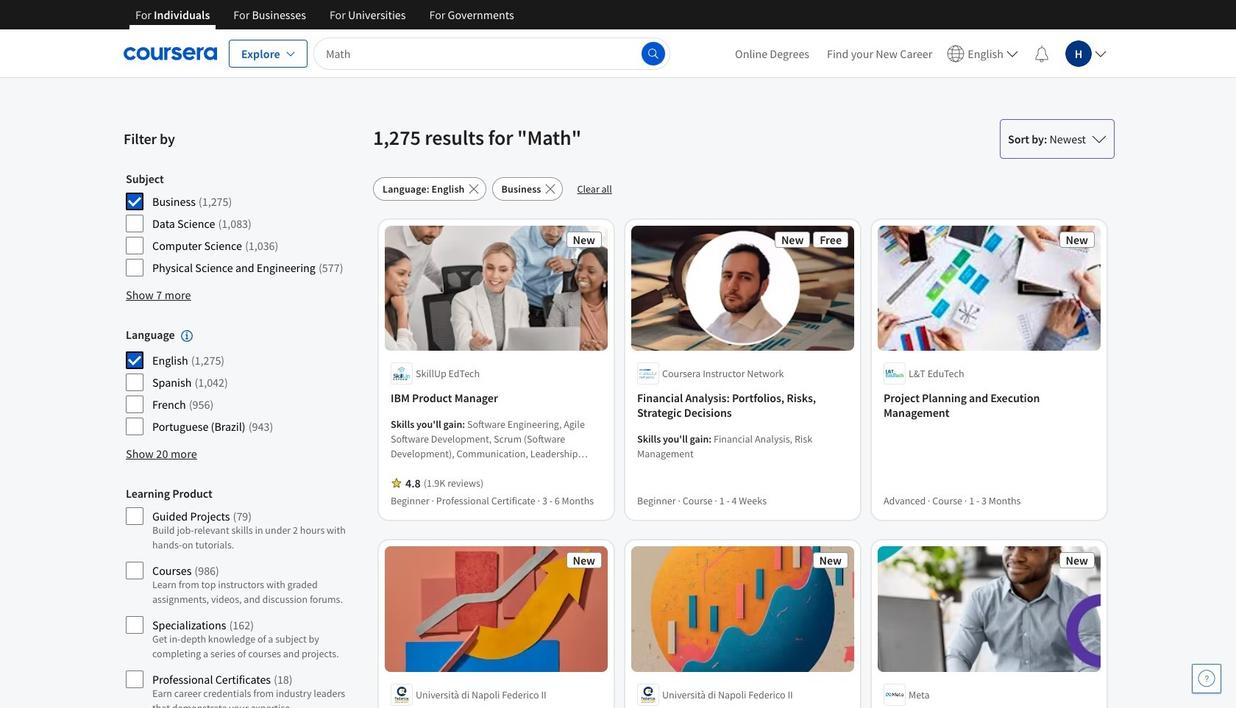 Task type: vqa. For each thing, say whether or not it's contained in the screenshot.
coursera for campus image
no



Task type: describe. For each thing, give the bounding box(es) containing it.
help center image
[[1198, 670, 1216, 688]]



Task type: locate. For each thing, give the bounding box(es) containing it.
0 vertical spatial group
[[126, 171, 347, 280]]

3 group from the top
[[126, 487, 347, 709]]

group
[[126, 171, 347, 280], [126, 327, 347, 439], [126, 487, 347, 709]]

1 vertical spatial group
[[126, 327, 347, 439]]

1 group from the top
[[126, 171, 347, 280]]

menu
[[726, 29, 1113, 77]]

2 vertical spatial group
[[126, 487, 347, 709]]

information about this filter group image
[[181, 331, 192, 342]]

banner navigation
[[124, 0, 526, 29]]

coursera image
[[124, 42, 217, 65]]

What do you want to learn? text field
[[313, 37, 670, 70]]

None search field
[[313, 37, 670, 70]]

2 group from the top
[[126, 327, 347, 439]]



